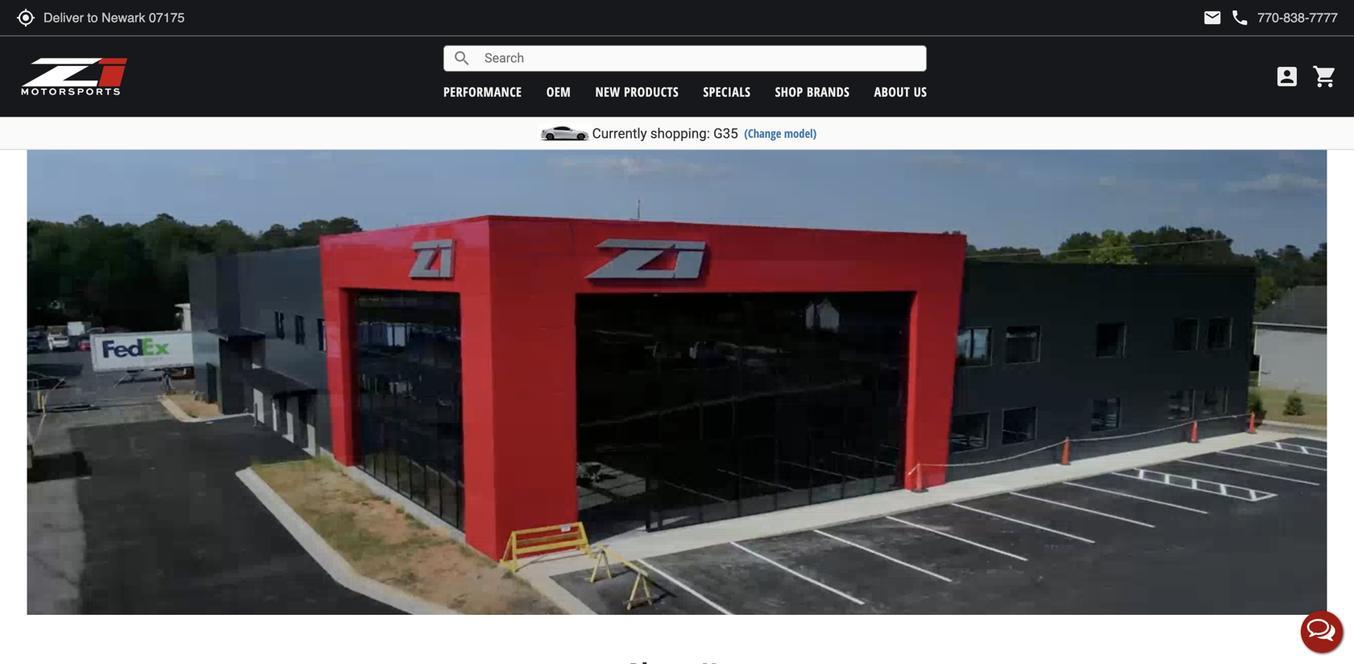 Task type: locate. For each thing, give the bounding box(es) containing it.
(change model) link
[[744, 125, 817, 141]]

currently
[[592, 125, 647, 141]]

new products
[[595, 83, 679, 100]]

currently shopping: g35 (change model)
[[592, 125, 817, 141]]

mail phone
[[1203, 8, 1250, 27]]

g35
[[713, 125, 738, 141]]

new products link
[[595, 83, 679, 100]]

performance
[[444, 83, 522, 100]]

shop brands
[[775, 83, 850, 100]]

specials link
[[703, 83, 751, 100]]

shopping_cart link
[[1308, 64, 1338, 89]]

products
[[624, 83, 679, 100]]

about us
[[874, 83, 927, 100]]



Task type: describe. For each thing, give the bounding box(es) containing it.
account_box link
[[1270, 64, 1304, 89]]

shop
[[775, 83, 803, 100]]

about
[[874, 83, 910, 100]]

account_box
[[1274, 64, 1300, 89]]

phone link
[[1230, 8, 1338, 27]]

specials
[[703, 83, 751, 100]]

oem
[[546, 83, 571, 100]]

us
[[914, 83, 927, 100]]

search
[[452, 49, 472, 68]]

shopping:
[[650, 125, 710, 141]]

mail link
[[1203, 8, 1222, 27]]

my_location
[[16, 8, 35, 27]]

phone
[[1230, 8, 1250, 27]]

z1 motorsports logo image
[[20, 56, 129, 97]]

new
[[595, 83, 620, 100]]

Search search field
[[472, 46, 926, 71]]

shopping_cart
[[1312, 64, 1338, 89]]

about us link
[[874, 83, 927, 100]]

oem link
[[546, 83, 571, 100]]

model)
[[784, 125, 817, 141]]

brands
[[807, 83, 850, 100]]

shop brands link
[[775, 83, 850, 100]]

performance link
[[444, 83, 522, 100]]

mail
[[1203, 8, 1222, 27]]

(change
[[744, 125, 781, 141]]



Task type: vqa. For each thing, say whether or not it's contained in the screenshot.
Search
yes



